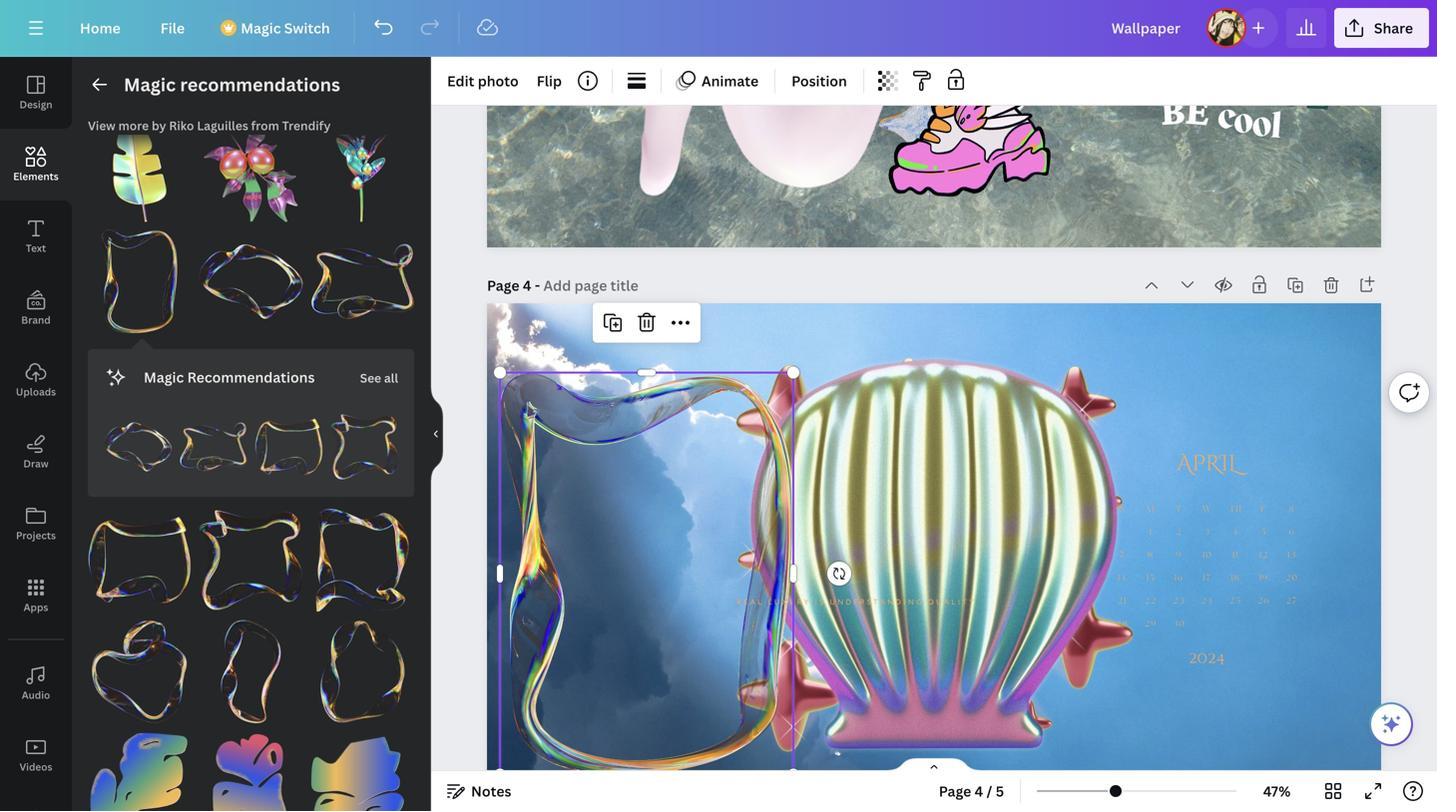 Task type: describe. For each thing, give the bounding box(es) containing it.
brand
[[21, 314, 51, 327]]

file button
[[145, 8, 201, 48]]

side panel tab list
[[0, 57, 72, 812]]

47%
[[1264, 782, 1291, 801]]

2 abstract cut out gradient shape image from the left
[[199, 732, 303, 812]]

see
[[360, 370, 381, 387]]

more
[[118, 117, 149, 134]]

w
[[1203, 506, 1213, 514]]

apps button
[[0, 560, 72, 632]]

riko
[[169, 117, 194, 134]]

2024
[[1189, 648, 1226, 669]]

m
[[1147, 506, 1156, 514]]

laguilles
[[197, 117, 248, 134]]

view more by riko laguilles button
[[88, 117, 248, 134]]

1
[[1150, 529, 1153, 537]]

brand button
[[0, 273, 72, 344]]

28
[[1117, 621, 1129, 629]]

page 4 -
[[487, 276, 544, 295]]

text
[[26, 242, 46, 255]]

9 2 16
[[1175, 529, 1184, 583]]

home link
[[64, 8, 137, 48]]

magic recommendations
[[124, 72, 340, 97]]

th
[[1230, 506, 1243, 514]]

17
[[1204, 575, 1213, 583]]

b
[[1160, 87, 1187, 134]]

recommendations
[[187, 368, 315, 387]]

luxury
[[768, 597, 811, 608]]

projects button
[[0, 488, 72, 560]]

9
[[1177, 552, 1183, 560]]

by
[[152, 117, 166, 134]]

apps
[[24, 601, 48, 615]]

7 14
[[1118, 552, 1128, 583]]

notes button
[[439, 776, 520, 808]]

file
[[161, 18, 185, 37]]

magic for magic recommendations
[[124, 72, 176, 97]]

real luxury is understanding quality
[[737, 597, 976, 608]]

page for page 4 / 5
[[939, 782, 972, 801]]

o right c
[[1251, 107, 1274, 147]]

30
[[1174, 621, 1186, 629]]

6 13
[[1288, 529, 1297, 560]]

magic recommendations
[[144, 368, 315, 387]]

videos
[[20, 761, 52, 774]]

magic switch
[[241, 18, 330, 37]]

22
[[1146, 598, 1158, 606]]

11
[[1233, 552, 1239, 560]]

27
[[1287, 598, 1299, 606]]

29
[[1146, 621, 1158, 629]]

1 abstract cut out gradient shape image from the left
[[88, 732, 191, 812]]

magic switch button
[[209, 8, 346, 48]]

21
[[1119, 598, 1128, 606]]

elements
[[13, 170, 59, 183]]

hide image
[[430, 386, 443, 482]]

c
[[1213, 99, 1241, 140]]

10 3 17
[[1203, 529, 1213, 583]]

animate button
[[670, 65, 767, 97]]

7
[[1120, 552, 1126, 560]]

see all
[[360, 370, 398, 387]]

o left l
[[1231, 103, 1258, 144]]

6
[[1290, 529, 1296, 537]]

s f th w t m s
[[1120, 506, 1296, 514]]

4 for 11 4 18
[[1233, 529, 1240, 537]]

13
[[1288, 552, 1297, 560]]

show pages image
[[887, 758, 982, 774]]

switch
[[284, 18, 330, 37]]

magic for magic recommendations
[[144, 368, 184, 387]]

real
[[737, 597, 764, 608]]

47% button
[[1245, 776, 1310, 808]]

holographic chrome palm leaf image
[[88, 119, 191, 222]]

30 29 28
[[1117, 621, 1186, 629]]

april
[[1177, 449, 1238, 479]]

view more by riko laguilles from trendify
[[88, 117, 331, 134]]

design button
[[0, 57, 72, 129]]

flip button
[[529, 65, 570, 97]]



Task type: locate. For each thing, give the bounding box(es) containing it.
2 vertical spatial 4
[[975, 782, 984, 801]]

all
[[384, 370, 398, 387]]

canva assistant image
[[1380, 713, 1404, 737]]

uploads
[[16, 385, 56, 399]]

25
[[1230, 598, 1242, 606]]

23
[[1174, 598, 1186, 606]]

Page title text field
[[544, 276, 641, 296]]

0 vertical spatial 5
[[1262, 529, 1268, 537]]

design
[[19, 98, 52, 111]]

2 s from the left
[[1290, 506, 1296, 514]]

share
[[1375, 18, 1414, 37]]

quality
[[928, 597, 976, 608]]

4 up 11
[[1233, 529, 1240, 537]]

group
[[88, 119, 191, 222], [199, 119, 303, 222], [311, 119, 414, 222], [88, 218, 191, 334], [199, 218, 303, 334], [311, 218, 414, 334], [104, 402, 171, 481], [179, 402, 247, 481], [255, 402, 323, 481], [331, 402, 398, 481], [88, 497, 191, 613], [199, 497, 303, 613], [311, 497, 414, 613], [88, 609, 191, 724], [199, 609, 303, 724], [311, 609, 414, 724], [88, 720, 191, 812], [199, 720, 303, 812], [311, 720, 414, 812]]

recommendations
[[180, 72, 340, 97]]

1 vertical spatial 4
[[1233, 529, 1240, 537]]

audio button
[[0, 648, 72, 720]]

0 vertical spatial 4
[[523, 276, 532, 295]]

2
[[1177, 529, 1183, 537]]

4 for page 4 / 5
[[975, 782, 984, 801]]

3
[[1205, 529, 1211, 537]]

flip
[[537, 71, 562, 90]]

see all button
[[358, 358, 400, 398]]

5 up 12
[[1262, 529, 1268, 537]]

0 horizontal spatial s
[[1120, 506, 1126, 514]]

abstract cut out gradient shape image
[[88, 732, 191, 812], [199, 732, 303, 812], [311, 732, 414, 812]]

uploads button
[[0, 344, 72, 416]]

l
[[1270, 109, 1284, 148]]

magic left switch
[[241, 18, 281, 37]]

16
[[1175, 575, 1184, 583]]

1 vertical spatial page
[[939, 782, 972, 801]]

o
[[1231, 103, 1258, 144], [1251, 107, 1274, 147]]

26
[[1259, 598, 1271, 606]]

from
[[251, 117, 279, 134]]

5 right /
[[996, 782, 1005, 801]]

main menu bar
[[0, 0, 1438, 57]]

trendify
[[282, 117, 331, 134]]

page 4 / 5
[[939, 782, 1005, 801]]

page for page 4 -
[[487, 276, 520, 295]]

animate
[[702, 71, 759, 90]]

27 26 25 24 23 22 21
[[1119, 598, 1299, 606]]

1 horizontal spatial abstract cut out gradient shape image
[[199, 732, 303, 812]]

4 inside 11 4 18
[[1233, 529, 1240, 537]]

e
[[1185, 87, 1211, 134]]

4 left -
[[523, 276, 532, 295]]

page
[[487, 276, 520, 295], [939, 782, 972, 801]]

page down the show pages image
[[939, 782, 972, 801]]

8
[[1149, 552, 1155, 560]]

page 4 / 5 button
[[931, 776, 1013, 808]]

2 holographic chrome berry plant image from the left
[[311, 119, 414, 222]]

1 vertical spatial 5
[[996, 782, 1005, 801]]

4 for page 4 -
[[523, 276, 532, 295]]

f
[[1262, 506, 1267, 514]]

3 abstract cut out gradient shape image from the left
[[311, 732, 414, 812]]

elements button
[[0, 129, 72, 201]]

0 horizontal spatial 5
[[996, 782, 1005, 801]]

8 1 15
[[1147, 529, 1156, 583]]

12
[[1260, 552, 1269, 560]]

2 vertical spatial magic
[[144, 368, 184, 387]]

magic inside magic switch button
[[241, 18, 281, 37]]

edit
[[447, 71, 475, 90]]

0 vertical spatial magic
[[241, 18, 281, 37]]

2 horizontal spatial 4
[[1233, 529, 1240, 537]]

audio
[[22, 689, 50, 702]]

1 horizontal spatial 5
[[1262, 529, 1268, 537]]

draw button
[[0, 416, 72, 488]]

s up 6
[[1290, 506, 1296, 514]]

page inside button
[[939, 782, 972, 801]]

1 horizontal spatial 4
[[975, 782, 984, 801]]

5 inside page 4 / 5 button
[[996, 782, 1005, 801]]

transparent liquid blob frame image
[[88, 230, 191, 334], [199, 230, 303, 334], [311, 230, 414, 334], [104, 414, 171, 481], [179, 414, 247, 481], [255, 414, 323, 481], [331, 414, 398, 481], [88, 509, 191, 613], [199, 509, 303, 613], [311, 509, 414, 613], [88, 621, 191, 724], [199, 621, 303, 724], [311, 621, 414, 724]]

position
[[792, 71, 848, 90]]

t
[[1177, 506, 1183, 514]]

understanding
[[830, 597, 924, 608]]

1 horizontal spatial page
[[939, 782, 972, 801]]

18
[[1232, 575, 1241, 583]]

edit photo
[[447, 71, 519, 90]]

trendify button
[[282, 117, 331, 134]]

5 inside 12 5 19
[[1262, 529, 1268, 537]]

is
[[815, 597, 826, 608]]

videos button
[[0, 720, 72, 792]]

Design title text field
[[1096, 8, 1199, 48]]

4 left /
[[975, 782, 984, 801]]

text button
[[0, 201, 72, 273]]

magic up by
[[124, 72, 176, 97]]

12 5 19
[[1260, 529, 1269, 583]]

20
[[1287, 575, 1299, 583]]

15
[[1147, 575, 1156, 583]]

edit photo button
[[439, 65, 527, 97]]

4
[[523, 276, 532, 295], [1233, 529, 1240, 537], [975, 782, 984, 801]]

b e c o o l
[[1160, 87, 1284, 148]]

0 horizontal spatial page
[[487, 276, 520, 295]]

0 horizontal spatial holographic chrome berry plant image
[[199, 119, 303, 222]]

14
[[1118, 575, 1128, 583]]

share button
[[1335, 8, 1430, 48]]

projects
[[16, 529, 56, 543]]

magic left recommendations in the top left of the page
[[144, 368, 184, 387]]

4 inside button
[[975, 782, 984, 801]]

/
[[987, 782, 993, 801]]

24
[[1202, 598, 1214, 606]]

magic for magic switch
[[241, 18, 281, 37]]

1 holographic chrome berry plant image from the left
[[199, 119, 303, 222]]

draw
[[23, 457, 49, 471]]

0 horizontal spatial 4
[[523, 276, 532, 295]]

5
[[1262, 529, 1268, 537], [996, 782, 1005, 801]]

view
[[88, 117, 116, 134]]

home
[[80, 18, 121, 37]]

0 horizontal spatial abstract cut out gradient shape image
[[88, 732, 191, 812]]

2 horizontal spatial abstract cut out gradient shape image
[[311, 732, 414, 812]]

10
[[1203, 552, 1213, 560]]

page left -
[[487, 276, 520, 295]]

1 horizontal spatial holographic chrome berry plant image
[[311, 119, 414, 222]]

0 vertical spatial page
[[487, 276, 520, 295]]

-
[[535, 276, 540, 295]]

1 vertical spatial magic
[[124, 72, 176, 97]]

position button
[[784, 65, 855, 97]]

holographic chrome berry plant image
[[199, 119, 303, 222], [311, 119, 414, 222]]

19
[[1260, 575, 1269, 583]]

s left m
[[1120, 506, 1126, 514]]

1 horizontal spatial s
[[1290, 506, 1296, 514]]

notes
[[471, 782, 512, 801]]

1 s from the left
[[1120, 506, 1126, 514]]



Task type: vqa. For each thing, say whether or not it's contained in the screenshot.
Circle
no



